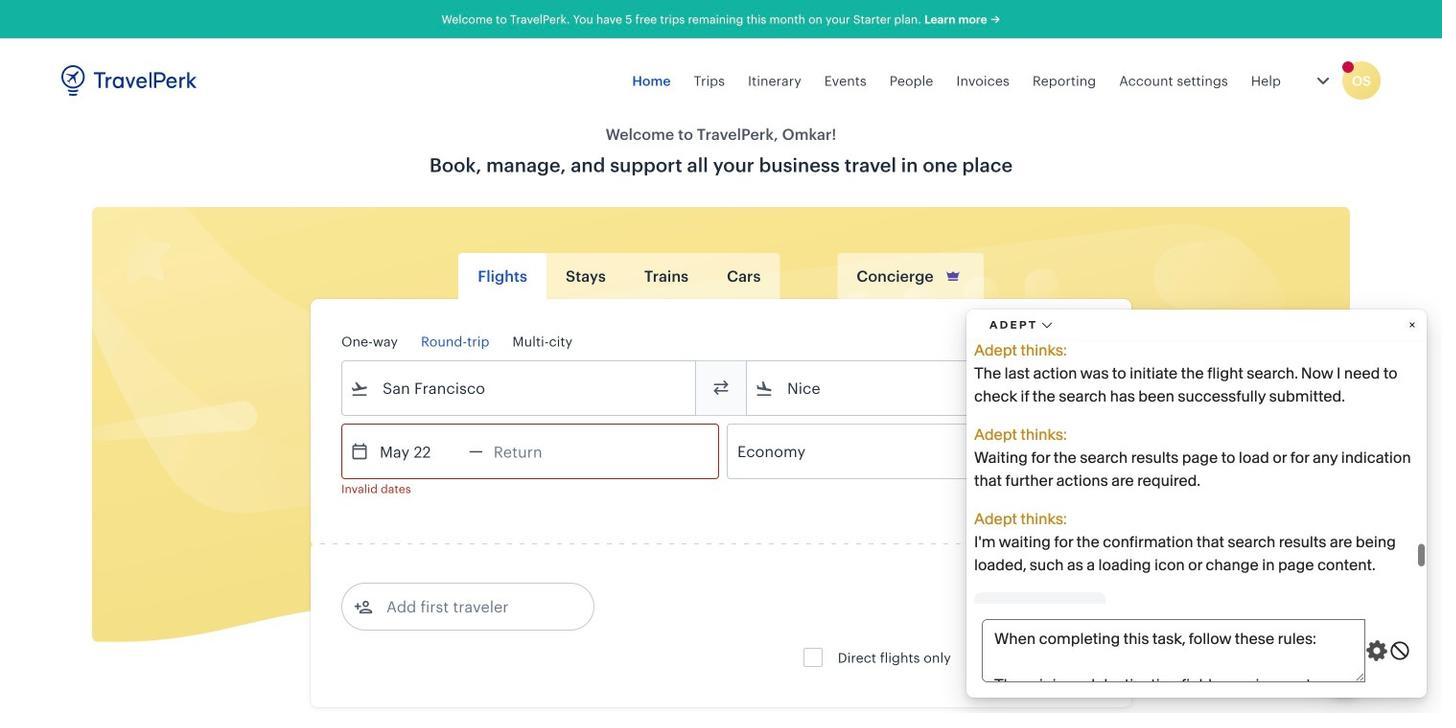 Task type: vqa. For each thing, say whether or not it's contained in the screenshot.
the Move forward to switch to the next month. image at the right
no



Task type: describe. For each thing, give the bounding box(es) containing it.
To search field
[[774, 373, 1075, 404]]

Depart text field
[[369, 425, 469, 479]]

Add first traveler search field
[[373, 592, 573, 622]]



Task type: locate. For each thing, give the bounding box(es) containing it.
Return text field
[[483, 425, 583, 479]]

From search field
[[369, 373, 670, 404]]



